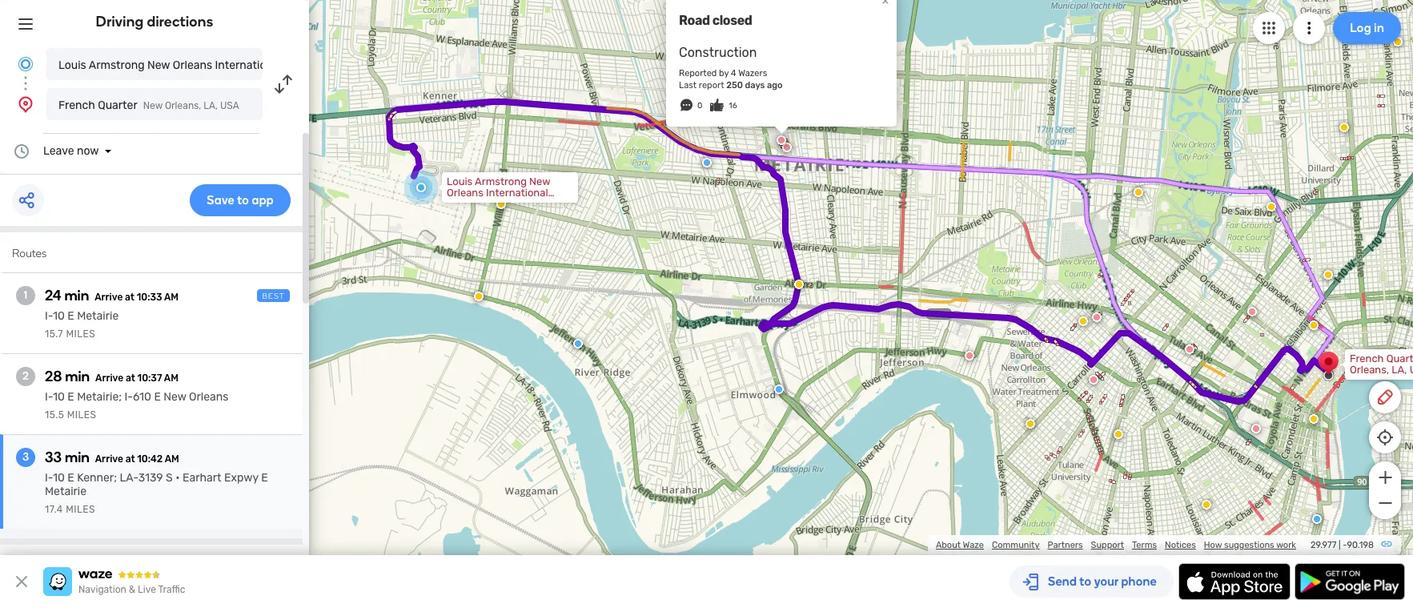 Task type: locate. For each thing, give the bounding box(es) containing it.
new for orleans,
[[143, 100, 163, 111]]

metairie inside i-10 e metairie 15.7 miles
[[77, 309, 119, 323]]

louis
[[58, 58, 86, 72]]

e down "24 min arrive at 10:33 am"
[[68, 309, 74, 323]]

am inside "24 min arrive at 10:33 am"
[[164, 292, 179, 303]]

am for 28 min
[[164, 373, 179, 384]]

e right '610'
[[154, 390, 161, 404]]

arrive up kenner;
[[95, 453, 123, 465]]

miles right 17.4 at the left bottom of the page
[[66, 504, 95, 515]]

10 inside the i-10 e metairie; i-610 e new orleans 15.5 miles
[[53, 390, 65, 404]]

new inside french quarter new orleans, la, usa
[[143, 100, 163, 111]]

0 vertical spatial orleans
[[173, 58, 212, 72]]

0 horizontal spatial police image
[[775, 385, 784, 394]]

clock image
[[12, 142, 31, 161]]

0 vertical spatial arrive
[[95, 292, 123, 303]]

metairie down "24 min arrive at 10:33 am"
[[77, 309, 119, 323]]

1 vertical spatial min
[[65, 368, 90, 385]]

i- up 15.5
[[45, 390, 53, 404]]

e left metairie;
[[68, 390, 74, 404]]

1 vertical spatial at
[[126, 373, 135, 384]]

wazers
[[739, 68, 768, 79]]

1 horizontal spatial police image
[[1313, 514, 1323, 524]]

17.4
[[45, 504, 63, 515]]

pencil image
[[1376, 388, 1396, 407]]

i- inside 'i-10 e kenner; la-3139 s • earhart expwy e metairie 17.4 miles'
[[45, 471, 53, 485]]

at
[[125, 292, 135, 303], [126, 373, 135, 384], [125, 453, 135, 465]]

1 horizontal spatial french
[[1351, 352, 1385, 365]]

new right '610'
[[164, 390, 186, 404]]

1 vertical spatial arrive
[[95, 373, 123, 384]]

x image
[[12, 572, 31, 591]]

i-10 e metairie; i-610 e new orleans 15.5 miles
[[45, 390, 229, 421]]

at left 10:33
[[125, 292, 135, 303]]

orleans
[[173, 58, 212, 72], [189, 390, 229, 404]]

1 vertical spatial 10
[[53, 390, 65, 404]]

3139
[[138, 471, 163, 485]]

28
[[45, 368, 62, 385]]

i- down 33
[[45, 471, 53, 485]]

arrive inside 33 min arrive at 10:42 am
[[95, 453, 123, 465]]

expwy
[[224, 471, 259, 485]]

french left quart
[[1351, 352, 1385, 365]]

1 vertical spatial metairie
[[45, 485, 87, 498]]

at left 10:37
[[126, 373, 135, 384]]

0 vertical spatial french
[[58, 99, 95, 112]]

29.977
[[1311, 540, 1337, 550]]

1 horizontal spatial police image
[[703, 158, 712, 167]]

miles right 15.7 at the left of the page
[[66, 328, 95, 340]]

orleans right '610'
[[189, 390, 229, 404]]

road closed image
[[783, 143, 792, 152], [1248, 307, 1258, 316], [1252, 424, 1262, 433]]

am
[[164, 292, 179, 303], [164, 373, 179, 384], [165, 453, 179, 465]]

29.977 | -90.198
[[1311, 540, 1375, 550]]

road closed image
[[1093, 312, 1102, 322], [1186, 344, 1195, 354], [965, 351, 975, 361], [1090, 375, 1099, 385]]

0 vertical spatial miles
[[66, 328, 95, 340]]

1 vertical spatial french
[[1351, 352, 1385, 365]]

1 vertical spatial miles
[[67, 409, 97, 421]]

2 at from the top
[[126, 373, 135, 384]]

e left kenner;
[[68, 471, 74, 485]]

1 vertical spatial orleans
[[189, 390, 229, 404]]

at up la-
[[125, 453, 135, 465]]

10 inside i-10 e metairie 15.7 miles
[[53, 309, 65, 323]]

min right 33
[[65, 449, 90, 466]]

min right 24
[[64, 287, 89, 304]]

0 vertical spatial min
[[64, 287, 89, 304]]

road closed
[[679, 13, 753, 28]]

0 vertical spatial am
[[164, 292, 179, 303]]

1 vertical spatial police image
[[1313, 514, 1323, 524]]

about waze link
[[936, 540, 985, 550]]

road
[[679, 13, 710, 28]]

new left 'orleans,'
[[143, 100, 163, 111]]

1 10 from the top
[[53, 309, 65, 323]]

am up s
[[165, 453, 179, 465]]

last
[[679, 80, 697, 91]]

28 min arrive at 10:37 am
[[45, 368, 179, 385]]

•
[[176, 471, 180, 485]]

0 vertical spatial 10
[[53, 309, 65, 323]]

police image
[[775, 385, 784, 394], [1313, 514, 1323, 524]]

ago
[[767, 80, 783, 91]]

2 vertical spatial min
[[65, 449, 90, 466]]

french for quart
[[1351, 352, 1385, 365]]

miles down metairie;
[[67, 409, 97, 421]]

min for 28 min
[[65, 368, 90, 385]]

new up french quarter new orleans, la, usa
[[147, 58, 170, 72]]

min
[[64, 287, 89, 304], [65, 368, 90, 385], [65, 449, 90, 466]]

1 vertical spatial police image
[[574, 339, 583, 348]]

new
[[147, 58, 170, 72], [143, 100, 163, 111], [164, 390, 186, 404]]

leave now
[[43, 144, 99, 158]]

am right 10:33
[[164, 292, 179, 303]]

armstrong
[[89, 58, 145, 72]]

3 10 from the top
[[53, 471, 65, 485]]

partners link
[[1048, 540, 1084, 550]]

arrive inside 28 min arrive at 10:37 am
[[95, 373, 123, 384]]

0 vertical spatial at
[[125, 292, 135, 303]]

la-
[[120, 471, 138, 485]]

hazard image
[[1134, 187, 1144, 197], [497, 199, 506, 209], [1324, 270, 1334, 280], [795, 280, 804, 289], [1079, 316, 1089, 326], [1310, 320, 1319, 330], [1026, 419, 1036, 429], [1114, 429, 1124, 439]]

at for 33 min
[[125, 453, 135, 465]]

3 at from the top
[[125, 453, 135, 465]]

15.5
[[45, 409, 64, 421]]

orleans inside the i-10 e metairie; i-610 e new orleans 15.5 miles
[[189, 390, 229, 404]]

10:37
[[137, 373, 162, 384]]

at inside "24 min arrive at 10:33 am"
[[125, 292, 135, 303]]

2 vertical spatial miles
[[66, 504, 95, 515]]

miles inside 'i-10 e kenner; la-3139 s • earhart expwy e metairie 17.4 miles'
[[66, 504, 95, 515]]

am inside 28 min arrive at 10:37 am
[[164, 373, 179, 384]]

e for 28 min
[[68, 390, 74, 404]]

traffic
[[158, 584, 185, 595]]

e for 24 min
[[68, 309, 74, 323]]

2 vertical spatial arrive
[[95, 453, 123, 465]]

construction reported by 4 wazers last report 250 days ago
[[679, 45, 783, 91]]

1 at from the top
[[125, 292, 135, 303]]

directions
[[147, 13, 213, 30]]

min right 28 on the bottom left
[[65, 368, 90, 385]]

3
[[22, 450, 29, 464]]

i- inside i-10 e metairie 15.7 miles
[[45, 309, 53, 323]]

2 vertical spatial new
[[164, 390, 186, 404]]

am inside 33 min arrive at 10:42 am
[[165, 453, 179, 465]]

navigation
[[79, 584, 126, 595]]

0 vertical spatial metairie
[[77, 309, 119, 323]]

now
[[77, 144, 99, 158]]

louis armstrong new orleans international airport
[[58, 58, 321, 72]]

quarter
[[98, 99, 138, 112]]

arrive inside "24 min arrive at 10:33 am"
[[95, 292, 123, 303]]

best
[[262, 292, 285, 301]]

la,
[[204, 100, 218, 111]]

arrive up metairie;
[[95, 373, 123, 384]]

at for 24 min
[[125, 292, 135, 303]]

orleans up 'orleans,'
[[173, 58, 212, 72]]

arrive for 28 min
[[95, 373, 123, 384]]

arrive for 33 min
[[95, 453, 123, 465]]

10
[[53, 309, 65, 323], [53, 390, 65, 404], [53, 471, 65, 485]]

at inside 33 min arrive at 10:42 am
[[125, 453, 135, 465]]

i- up 15.7 at the left of the page
[[45, 309, 53, 323]]

metairie
[[77, 309, 119, 323], [45, 485, 87, 498]]

250
[[727, 80, 743, 91]]

i- for 28 min
[[45, 390, 53, 404]]

orleans inside button
[[173, 58, 212, 72]]

1 vertical spatial am
[[164, 373, 179, 384]]

10 up 15.7 at the left of the page
[[53, 309, 65, 323]]

hazard image
[[1340, 123, 1350, 132], [1267, 202, 1277, 211], [474, 292, 484, 301], [1310, 414, 1319, 424], [1202, 500, 1212, 510]]

terms
[[1133, 540, 1158, 550]]

partners
[[1048, 540, 1084, 550]]

10 inside 'i-10 e kenner; la-3139 s • earhart expwy e metairie 17.4 miles'
[[53, 471, 65, 485]]

miles
[[66, 328, 95, 340], [67, 409, 97, 421], [66, 504, 95, 515]]

90.198
[[1348, 540, 1375, 550]]

metairie up 17.4 at the left bottom of the page
[[45, 485, 87, 498]]

16
[[729, 101, 738, 111]]

french quart
[[1351, 352, 1414, 376]]

0 vertical spatial police image
[[775, 385, 784, 394]]

i-
[[45, 309, 53, 323], [45, 390, 53, 404], [125, 390, 133, 404], [45, 471, 53, 485]]

10 down 33
[[53, 471, 65, 485]]

2 vertical spatial 10
[[53, 471, 65, 485]]

2 vertical spatial at
[[125, 453, 135, 465]]

french down 'louis' at left
[[58, 99, 95, 112]]

&
[[129, 584, 136, 595]]

police image
[[703, 158, 712, 167], [574, 339, 583, 348]]

arrive
[[95, 292, 123, 303], [95, 373, 123, 384], [95, 453, 123, 465]]

arrive up i-10 e metairie 15.7 miles
[[95, 292, 123, 303]]

1 vertical spatial new
[[143, 100, 163, 111]]

french quarter new orleans, la, usa
[[58, 99, 239, 112]]

10 up 15.5
[[53, 390, 65, 404]]

0 vertical spatial new
[[147, 58, 170, 72]]

quart
[[1387, 352, 1414, 365]]

reported
[[679, 68, 717, 79]]

arrive for 24 min
[[95, 292, 123, 303]]

am right 10:37
[[164, 373, 179, 384]]

driving directions
[[96, 13, 213, 30]]

am for 24 min
[[164, 292, 179, 303]]

2 10 from the top
[[53, 390, 65, 404]]

610
[[133, 390, 151, 404]]

0 vertical spatial police image
[[703, 158, 712, 167]]

driving
[[96, 13, 144, 30]]

e inside i-10 e metairie 15.7 miles
[[68, 309, 74, 323]]

about
[[936, 540, 961, 550]]

new inside button
[[147, 58, 170, 72]]

0 horizontal spatial french
[[58, 99, 95, 112]]

am for 33 min
[[165, 453, 179, 465]]

e
[[68, 309, 74, 323], [68, 390, 74, 404], [154, 390, 161, 404], [68, 471, 74, 485], [261, 471, 268, 485]]

french inside "french quart"
[[1351, 352, 1385, 365]]

at inside 28 min arrive at 10:37 am
[[126, 373, 135, 384]]

2
[[22, 369, 29, 383]]

2 vertical spatial am
[[165, 453, 179, 465]]



Task type: vqa. For each thing, say whether or not it's contained in the screenshot.
Got
no



Task type: describe. For each thing, give the bounding box(es) containing it.
about waze community partners support terms notices how suggestions work
[[936, 540, 1297, 550]]

miles inside i-10 e metairie 15.7 miles
[[66, 328, 95, 340]]

days
[[745, 80, 765, 91]]

usa
[[220, 100, 239, 111]]

airport
[[284, 58, 321, 72]]

support
[[1092, 540, 1125, 550]]

how suggestions work link
[[1205, 540, 1297, 550]]

international
[[215, 58, 282, 72]]

i-10 e metairie 15.7 miles
[[45, 309, 119, 340]]

terms link
[[1133, 540, 1158, 550]]

e for 33 min
[[68, 471, 74, 485]]

min for 33 min
[[65, 449, 90, 466]]

15.7
[[45, 328, 63, 340]]

live
[[138, 584, 156, 595]]

routes
[[12, 247, 47, 260]]

french for quarter
[[58, 99, 95, 112]]

1
[[24, 288, 27, 302]]

10:33
[[137, 292, 162, 303]]

i- down 28 min arrive at 10:37 am
[[125, 390, 133, 404]]

link image
[[1381, 538, 1394, 550]]

10:42
[[137, 453, 163, 465]]

notices link
[[1166, 540, 1197, 550]]

how
[[1205, 540, 1223, 550]]

louis armstrong new orleans international airport button
[[46, 48, 321, 80]]

location image
[[16, 95, 35, 114]]

orleans,
[[165, 100, 201, 111]]

community link
[[993, 540, 1040, 550]]

-
[[1344, 540, 1348, 550]]

0 vertical spatial road closed image
[[783, 143, 792, 152]]

metairie inside 'i-10 e kenner; la-3139 s • earhart expwy e metairie 17.4 miles'
[[45, 485, 87, 498]]

new for orleans
[[147, 58, 170, 72]]

i-10 e kenner; la-3139 s • earhart expwy e metairie 17.4 miles
[[45, 471, 268, 515]]

zoom out image
[[1376, 493, 1396, 513]]

support link
[[1092, 540, 1125, 550]]

0
[[698, 101, 703, 111]]

|
[[1339, 540, 1342, 550]]

by
[[719, 68, 729, 79]]

i- for 24 min
[[45, 309, 53, 323]]

waze
[[963, 540, 985, 550]]

community
[[993, 540, 1040, 550]]

10 for 24
[[53, 309, 65, 323]]

suggestions
[[1225, 540, 1275, 550]]

current location image
[[16, 54, 35, 74]]

work
[[1277, 540, 1297, 550]]

earhart
[[183, 471, 222, 485]]

metairie;
[[77, 390, 122, 404]]

10 for 28
[[53, 390, 65, 404]]

notices
[[1166, 540, 1197, 550]]

closed
[[713, 13, 753, 28]]

navigation & live traffic
[[79, 584, 185, 595]]

construction
[[679, 45, 757, 60]]

kenner;
[[77, 471, 117, 485]]

zoom in image
[[1376, 468, 1396, 487]]

new inside the i-10 e metairie; i-610 e new orleans 15.5 miles
[[164, 390, 186, 404]]

leave
[[43, 144, 74, 158]]

0 horizontal spatial police image
[[574, 339, 583, 348]]

report
[[699, 80, 725, 91]]

e right expwy
[[261, 471, 268, 485]]

10 for 33
[[53, 471, 65, 485]]

at for 28 min
[[126, 373, 135, 384]]

24 min arrive at 10:33 am
[[45, 287, 179, 304]]

i- for 33 min
[[45, 471, 53, 485]]

33 min arrive at 10:42 am
[[45, 449, 179, 466]]

4
[[731, 68, 737, 79]]

s
[[166, 471, 173, 485]]

2 vertical spatial road closed image
[[1252, 424, 1262, 433]]

24
[[45, 287, 61, 304]]

33
[[45, 449, 62, 466]]

min for 24 min
[[64, 287, 89, 304]]

1 vertical spatial road closed image
[[1248, 307, 1258, 316]]

miles inside the i-10 e metairie; i-610 e new orleans 15.5 miles
[[67, 409, 97, 421]]



